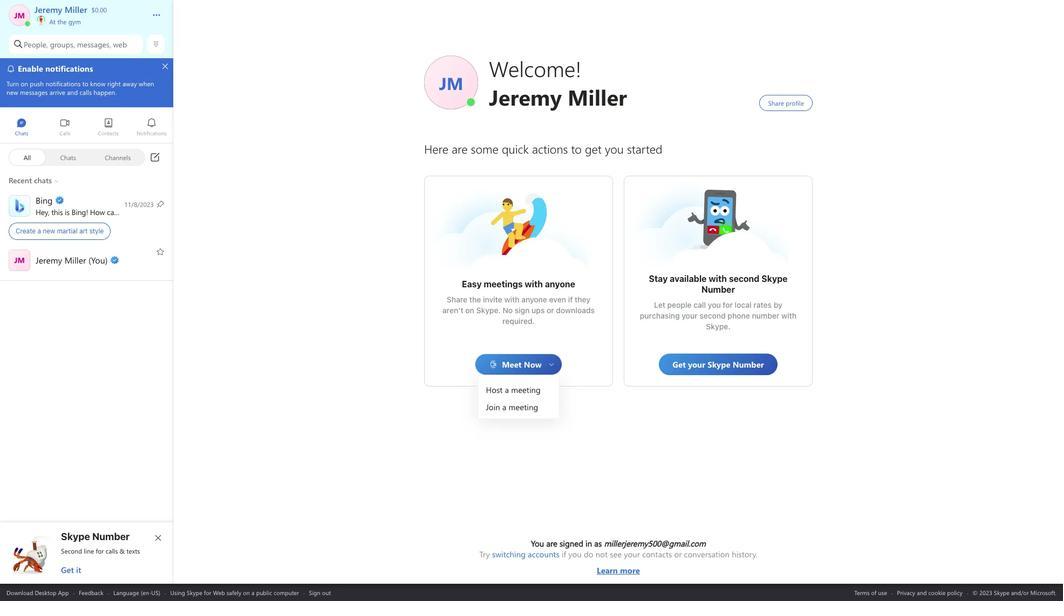 Task type: locate. For each thing, give the bounding box(es) containing it.
0 horizontal spatial second
[[700, 311, 726, 321]]

1 horizontal spatial you
[[569, 549, 582, 560]]

1 vertical spatial the
[[470, 295, 481, 304]]

app
[[58, 589, 69, 597]]

0 horizontal spatial the
[[57, 17, 67, 26]]

skype. down invite
[[476, 306, 501, 315]]

anyone up ups at the bottom of page
[[522, 295, 547, 304]]

0 vertical spatial if
[[568, 295, 573, 304]]

using
[[170, 589, 185, 597]]

0 horizontal spatial skype.
[[476, 306, 501, 315]]

1 vertical spatial if
[[562, 549, 566, 560]]

1 horizontal spatial if
[[568, 295, 573, 304]]

tab list
[[0, 113, 173, 143]]

policy
[[947, 589, 963, 597]]

a left new
[[37, 227, 41, 235]]

1 horizontal spatial or
[[674, 549, 682, 560]]

at
[[49, 17, 56, 26]]

this
[[51, 207, 63, 217]]

number inside skype number element
[[92, 532, 130, 543]]

1 vertical spatial a
[[252, 589, 255, 597]]

stay
[[649, 274, 668, 284]]

1 vertical spatial your
[[624, 549, 640, 560]]

on right safely
[[243, 589, 250, 597]]

a
[[37, 227, 41, 235], [252, 589, 255, 597]]

second down call
[[700, 311, 726, 321]]

second
[[729, 274, 760, 284], [700, 311, 726, 321]]

1 horizontal spatial second
[[729, 274, 760, 284]]

second inside stay available with second skype number
[[729, 274, 760, 284]]

1 vertical spatial for
[[96, 547, 104, 556]]

the inside share the invite with anyone even if they aren't on skype. no sign ups or downloads required.
[[470, 295, 481, 304]]

purchasing
[[640, 311, 680, 321]]

1 vertical spatial skype.
[[706, 322, 731, 331]]

people
[[667, 301, 692, 310]]

your inside the let people call you for local rates by purchasing your second phone number with skype.
[[682, 311, 698, 321]]

your down call
[[682, 311, 698, 321]]

on down share
[[465, 306, 474, 315]]

skype up second
[[61, 532, 90, 543]]

1 vertical spatial or
[[674, 549, 682, 560]]

for left local
[[723, 301, 733, 310]]

try
[[479, 549, 490, 560]]

for
[[723, 301, 733, 310], [96, 547, 104, 556], [204, 589, 211, 597]]

chats
[[60, 153, 76, 162]]

1 horizontal spatial skype
[[187, 589, 202, 597]]

0 horizontal spatial you
[[140, 207, 152, 217]]

1 horizontal spatial number
[[702, 285, 735, 295]]

if
[[568, 295, 573, 304], [562, 549, 566, 560]]

you right help
[[140, 207, 152, 217]]

if inside try switching accounts if you do not see your contacts or conversation history. learn more
[[562, 549, 566, 560]]

if up downloads
[[568, 295, 573, 304]]

for left web
[[204, 589, 211, 597]]

0 vertical spatial anyone
[[545, 280, 575, 289]]

your inside try switching accounts if you do not see your contacts or conversation history. learn more
[[624, 549, 640, 560]]

skype. down phone
[[706, 322, 731, 331]]

for for second line for calls & texts
[[96, 547, 104, 556]]

invite
[[483, 295, 502, 304]]

channels
[[105, 153, 131, 162]]

2 vertical spatial skype
[[187, 589, 202, 597]]

let people call you for local rates by purchasing your second phone number with skype.
[[640, 301, 799, 331]]

1 vertical spatial number
[[92, 532, 130, 543]]

if right are on the bottom of the page
[[562, 549, 566, 560]]

on
[[465, 306, 474, 315], [243, 589, 250, 597]]

desktop
[[35, 589, 56, 597]]

0 horizontal spatial skype
[[61, 532, 90, 543]]

second up local
[[729, 274, 760, 284]]

1 vertical spatial on
[[243, 589, 250, 597]]

or inside share the invite with anyone even if they aren't on skype. no sign ups or downloads required.
[[547, 306, 554, 315]]

0 vertical spatial skype.
[[476, 306, 501, 315]]

0 vertical spatial number
[[702, 285, 735, 295]]

you
[[531, 539, 544, 549]]

and
[[917, 589, 927, 597]]

terms of use
[[855, 589, 887, 597]]

0 horizontal spatial for
[[96, 547, 104, 556]]

us)
[[151, 589, 160, 597]]

1 vertical spatial anyone
[[522, 295, 547, 304]]

with right available
[[709, 274, 727, 284]]

you right call
[[708, 301, 721, 310]]

you inside the let people call you for local rates by purchasing your second phone number with skype.
[[708, 301, 721, 310]]

1 horizontal spatial skype.
[[706, 322, 731, 331]]

0 horizontal spatial or
[[547, 306, 554, 315]]

not
[[596, 549, 608, 560]]

&
[[120, 547, 125, 556]]

0 vertical spatial on
[[465, 306, 474, 315]]

the right at
[[57, 17, 67, 26]]

1 vertical spatial you
[[708, 301, 721, 310]]

the inside the at the gym button
[[57, 17, 67, 26]]

0 horizontal spatial your
[[624, 549, 640, 560]]

it
[[76, 565, 81, 576]]

you inside try switching accounts if you do not see your contacts or conversation history. learn more
[[569, 549, 582, 560]]

a left public
[[252, 589, 255, 597]]

number up calls at bottom left
[[92, 532, 130, 543]]

out
[[322, 589, 331, 597]]

do
[[584, 549, 594, 560]]

with
[[709, 274, 727, 284], [525, 280, 543, 289], [504, 295, 520, 304], [782, 311, 797, 321]]

all
[[24, 153, 31, 162]]

privacy and cookie policy link
[[897, 589, 963, 597]]

skype
[[762, 274, 788, 284], [61, 532, 90, 543], [187, 589, 202, 597]]

1 vertical spatial skype
[[61, 532, 90, 543]]

0 horizontal spatial if
[[562, 549, 566, 560]]

people,
[[24, 39, 48, 49]]

the down easy
[[470, 295, 481, 304]]

anyone up even
[[545, 280, 575, 289]]

or right contacts on the right bottom of page
[[674, 549, 682, 560]]

with inside the let people call you for local rates by purchasing your second phone number with skype.
[[782, 311, 797, 321]]

with down by at the right of the page
[[782, 311, 797, 321]]

2 vertical spatial for
[[204, 589, 211, 597]]

number inside stay available with second skype number
[[702, 285, 735, 295]]

martial
[[57, 227, 78, 235]]

meetings
[[484, 280, 523, 289]]

skype right using
[[187, 589, 202, 597]]

contacts
[[642, 549, 672, 560]]

or
[[547, 306, 554, 315], [674, 549, 682, 560]]

for right line in the left of the page
[[96, 547, 104, 556]]

are
[[546, 539, 557, 549]]

safely
[[227, 589, 241, 597]]

0 horizontal spatial a
[[37, 227, 41, 235]]

second
[[61, 547, 82, 556]]

1 horizontal spatial for
[[204, 589, 211, 597]]

number up call
[[702, 285, 735, 295]]

skype number element
[[9, 532, 165, 576]]

or inside try switching accounts if you do not see your contacts or conversation history. learn more
[[674, 549, 682, 560]]

skype.
[[476, 306, 501, 315], [706, 322, 731, 331]]

skype up by at the right of the page
[[762, 274, 788, 284]]

web
[[113, 39, 127, 49]]

0 vertical spatial for
[[723, 301, 733, 310]]

public
[[256, 589, 272, 597]]

skype. inside the let people call you for local rates by purchasing your second phone number with skype.
[[706, 322, 731, 331]]

1 horizontal spatial your
[[682, 311, 698, 321]]

with inside stay available with second skype number
[[709, 274, 727, 284]]

0 horizontal spatial number
[[92, 532, 130, 543]]

with up ups at the bottom of page
[[525, 280, 543, 289]]

menu
[[478, 379, 560, 419]]

0 vertical spatial or
[[547, 306, 554, 315]]

if inside share the invite with anyone even if they aren't on skype. no sign ups or downloads required.
[[568, 295, 573, 304]]

new
[[43, 227, 55, 235]]

of
[[871, 589, 877, 597]]

at the gym
[[47, 17, 81, 26]]

1 horizontal spatial the
[[470, 295, 481, 304]]

1 horizontal spatial a
[[252, 589, 255, 597]]

skype. inside share the invite with anyone even if they aren't on skype. no sign ups or downloads required.
[[476, 306, 501, 315]]

2 horizontal spatial skype
[[762, 274, 788, 284]]

0 vertical spatial your
[[682, 311, 698, 321]]

2 horizontal spatial for
[[723, 301, 733, 310]]

2 horizontal spatial you
[[708, 301, 721, 310]]

learn more link
[[479, 560, 758, 576]]

0 vertical spatial skype
[[762, 274, 788, 284]]

0 vertical spatial the
[[57, 17, 67, 26]]

using skype for web safely on a public computer link
[[170, 589, 299, 597]]

downloads
[[556, 306, 595, 315]]

1 vertical spatial second
[[700, 311, 726, 321]]

0 vertical spatial you
[[140, 207, 152, 217]]

(en-
[[141, 589, 151, 597]]

by
[[774, 301, 783, 310]]

you left "do"
[[569, 549, 582, 560]]

2 vertical spatial you
[[569, 549, 582, 560]]

gym
[[68, 17, 81, 26]]

create
[[16, 227, 36, 235]]

number
[[702, 285, 735, 295], [92, 532, 130, 543]]

for inside skype number element
[[96, 547, 104, 556]]

or right ups at the bottom of page
[[547, 306, 554, 315]]

you are signed in as
[[531, 539, 604, 549]]

with up no
[[504, 295, 520, 304]]

your right see
[[624, 549, 640, 560]]

second line for calls & texts
[[61, 547, 140, 556]]

signed
[[560, 539, 583, 549]]

1 horizontal spatial on
[[465, 306, 474, 315]]

0 vertical spatial second
[[729, 274, 760, 284]]



Task type: describe. For each thing, give the bounding box(es) containing it.
whosthis
[[686, 187, 719, 199]]

call
[[694, 301, 706, 310]]

available
[[670, 274, 707, 284]]

privacy
[[897, 589, 915, 597]]

ups
[[532, 306, 545, 315]]

let
[[654, 301, 665, 310]]

computer
[[274, 589, 299, 597]]

conversation
[[684, 549, 730, 560]]

terms
[[855, 589, 870, 597]]

art
[[79, 227, 88, 235]]

hey, this is bing ! how can i help you today?
[[36, 207, 177, 217]]

sign
[[515, 306, 530, 315]]

number
[[752, 311, 780, 321]]

anyone inside share the invite with anyone even if they aren't on skype. no sign ups or downloads required.
[[522, 295, 547, 304]]

for for using skype for web safely on a public computer
[[204, 589, 211, 597]]

no
[[503, 306, 513, 315]]

create a new martial art style
[[16, 227, 104, 235]]

sign
[[309, 589, 320, 597]]

try switching accounts if you do not see your contacts or conversation history. learn more
[[479, 549, 758, 576]]

people, groups, messages, web button
[[9, 35, 143, 54]]

history.
[[732, 549, 758, 560]]

using skype for web safely on a public computer
[[170, 589, 299, 597]]

with inside share the invite with anyone even if they aren't on skype. no sign ups or downloads required.
[[504, 295, 520, 304]]

calls
[[106, 547, 118, 556]]

download
[[6, 589, 33, 597]]

local
[[735, 301, 752, 310]]

the for gym
[[57, 17, 67, 26]]

people, groups, messages, web
[[24, 39, 127, 49]]

web
[[213, 589, 225, 597]]

for inside the let people call you for local rates by purchasing your second phone number with skype.
[[723, 301, 733, 310]]

sign out
[[309, 589, 331, 597]]

download desktop app link
[[6, 589, 69, 597]]

see
[[610, 549, 622, 560]]

0 vertical spatial a
[[37, 227, 41, 235]]

bing
[[72, 207, 86, 217]]

groups,
[[50, 39, 75, 49]]

help
[[124, 207, 138, 217]]

accounts
[[528, 549, 560, 560]]

get
[[61, 565, 74, 576]]

feedback link
[[79, 589, 103, 597]]

at the gym button
[[35, 15, 141, 177]]

aren't
[[443, 306, 463, 315]]

they
[[575, 295, 591, 304]]

language (en-us) link
[[113, 589, 160, 597]]

stay available with second skype number
[[649, 274, 790, 295]]

as
[[594, 539, 602, 549]]

i
[[120, 207, 122, 217]]

easy
[[462, 280, 482, 289]]

share the invite with anyone even if they aren't on skype. no sign ups or downloads required.
[[443, 295, 597, 326]]

language
[[113, 589, 139, 597]]

easy meetings with anyone
[[462, 280, 575, 289]]

cookie
[[929, 589, 946, 597]]

mansurfer
[[486, 193, 525, 204]]

is
[[65, 207, 70, 217]]

get it
[[61, 565, 81, 576]]

download desktop app
[[6, 589, 69, 597]]

texts
[[127, 547, 140, 556]]

phone
[[728, 311, 750, 321]]

skype number
[[61, 532, 130, 543]]

language (en-us)
[[113, 589, 160, 597]]

switching accounts link
[[492, 549, 560, 560]]

rates
[[754, 301, 772, 310]]

can
[[107, 207, 118, 217]]

!
[[86, 207, 88, 217]]

skype inside stay available with second skype number
[[762, 274, 788, 284]]

more
[[620, 566, 640, 576]]

in
[[586, 539, 592, 549]]

switching
[[492, 549, 526, 560]]

terms of use link
[[855, 589, 887, 597]]

on inside share the invite with anyone even if they aren't on skype. no sign ups or downloads required.
[[465, 306, 474, 315]]

use
[[878, 589, 887, 597]]

feedback
[[79, 589, 103, 597]]

style
[[89, 227, 104, 235]]

the for invite
[[470, 295, 481, 304]]

second inside the let people call you for local rates by purchasing your second phone number with skype.
[[700, 311, 726, 321]]

learn
[[597, 566, 618, 576]]

0 horizontal spatial on
[[243, 589, 250, 597]]

messages,
[[77, 39, 111, 49]]

today?
[[154, 207, 175, 217]]



Task type: vqa. For each thing, say whether or not it's contained in the screenshot.
me
no



